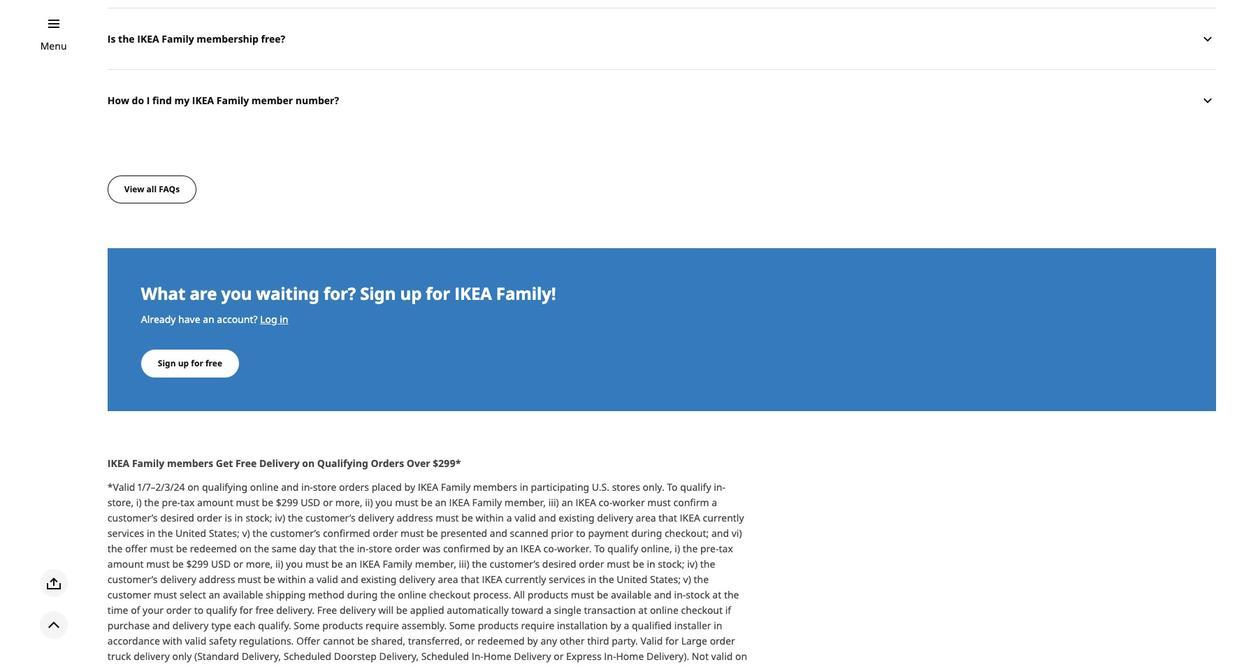 Task type: describe. For each thing, give the bounding box(es) containing it.
1 vertical spatial address
[[199, 573, 235, 586]]

order down select
[[166, 603, 192, 617]]

must down the placed
[[395, 496, 419, 509]]

2 vertical spatial you
[[286, 557, 303, 571]]

order down the placed
[[373, 527, 398, 540]]

1 horizontal spatial purchase
[[368, 665, 410, 667]]

free inside button
[[206, 357, 222, 369]]

and left vi)
[[712, 527, 730, 540]]

all
[[514, 588, 525, 601]]

a up party.
[[624, 619, 630, 632]]

ikea family members get free delivery on qualifying orders over $299*
[[108, 457, 466, 470]]

0 horizontal spatial pre-
[[162, 496, 181, 509]]

0 vertical spatial existing
[[559, 511, 595, 524]]

2 in- from the left
[[605, 650, 617, 663]]

2 vertical spatial qualify
[[206, 603, 237, 617]]

presented
[[441, 527, 488, 540]]

1 scheduled from the left
[[284, 650, 332, 663]]

in right 'is'
[[235, 511, 243, 524]]

0 horizontal spatial services
[[108, 527, 144, 540]]

view all faqs
[[124, 183, 180, 195]]

and up method
[[341, 573, 358, 586]]

accordance
[[108, 634, 160, 648]]

ikea down 'confirm'
[[680, 511, 701, 524]]

1 horizontal spatial products
[[478, 619, 519, 632]]

family inside is the ikea family membership free? dropdown button
[[162, 32, 194, 45]]

will
[[379, 603, 394, 617]]

single
[[555, 603, 582, 617]]

0 horizontal spatial you
[[221, 282, 252, 305]]

ikea left family!
[[455, 282, 492, 305]]

customer's up day in the left of the page
[[306, 511, 356, 524]]

in- up installer
[[675, 588, 686, 601]]

1 horizontal spatial currently
[[703, 511, 745, 524]]

and down the 'ikea family members get free delivery on qualifying orders over $299*'
[[281, 480, 299, 494]]

valid up only
[[185, 634, 207, 648]]

0 horizontal spatial states;
[[209, 527, 240, 540]]

my
[[174, 93, 190, 107]]

is the ikea family membership free? button
[[108, 8, 1217, 69]]

only.
[[643, 480, 665, 494]]

0 horizontal spatial to
[[194, 603, 204, 617]]

be right offer
[[176, 542, 188, 555]]

store,
[[108, 496, 134, 509]]

how do i find my ikea family member number?
[[108, 93, 339, 107]]

process.
[[474, 588, 512, 601]]

applied
[[410, 603, 445, 617]]

1 horizontal spatial within
[[476, 511, 504, 524]]

2 horizontal spatial at
[[713, 588, 722, 601]]

member
[[252, 93, 293, 107]]

1 horizontal spatial during
[[632, 527, 663, 540]]

0 horizontal spatial free
[[236, 457, 257, 470]]

2 home from the left
[[617, 650, 644, 663]]

qualify.
[[258, 619, 291, 632]]

ikea right is
[[137, 32, 159, 45]]

offer
[[125, 542, 147, 555]]

0 vertical spatial ii)
[[365, 496, 373, 509]]

view all faqs button
[[108, 176, 197, 204]]

all
[[147, 183, 157, 195]]

free inside *valid 1/7–2/3/24 on qualifying online and in-store orders placed by ikea family members in participating u.s. stores only. to qualify in- store, i) the pre-tax amount must be $299 usd or more, ii) you must be an ikea family member, iii) an ikea co-worker must confirm a customer's desired order is in stock; iv) the customer's delivery address must be within a valid and existing delivery area that ikea currently services in the united states; v) the customer's confirmed order must be presented and scanned prior to payment during checkout; and vi) the offer must be redeemed on the same day that the in-store order was confirmed by an ikea co-worker. to qualify online, i) the pre-tax amount must be $299 usd or more, ii) you must be an ikea family member, iii) the customer's desired order must be in stock; iv) the customer's delivery address must be within a valid and existing delivery area that ikea currently services in the united states; v) the customer must select an available shipping method during the online checkout process. all products must be available and in-stock at the time of your order to qualify for free delivery. free delivery will be applied automatically toward a single transaction at online checkout if purchase and delivery type each qualify. some products require assembly. some products require installation by a qualified installer in accordance with valid safety regulations. offer cannot be shared, transferred, or redeemed by any other third party. valid for large order truck delivery only (standard delivery, scheduled doorstep delivery, scheduled in-home delivery or express in-home delivery). not valid on previous purchases; kitchen services; installation; on the purchase of ikea gift cards; or at the ikea swedish restaurant, the
[[256, 603, 274, 617]]

account?
[[217, 313, 258, 326]]

installation
[[557, 619, 608, 632]]

1 horizontal spatial store
[[369, 542, 392, 555]]

0 horizontal spatial during
[[347, 588, 378, 601]]

ikea down over
[[418, 480, 439, 494]]

1 horizontal spatial usd
[[301, 496, 321, 509]]

1 horizontal spatial redeemed
[[478, 634, 525, 648]]

1 vertical spatial qualify
[[608, 542, 639, 555]]

must down only.
[[648, 496, 671, 509]]

delivery up the applied
[[399, 573, 436, 586]]

time
[[108, 603, 128, 617]]

be up select
[[172, 557, 184, 571]]

order right large
[[710, 634, 736, 648]]

must up single
[[571, 588, 595, 601]]

2 horizontal spatial products
[[528, 588, 569, 601]]

delivery up with
[[173, 619, 209, 632]]

0 vertical spatial checkout
[[429, 588, 471, 601]]

0 vertical spatial store
[[313, 480, 337, 494]]

the inside dropdown button
[[118, 32, 135, 45]]

log
[[260, 313, 277, 326]]

express
[[567, 650, 602, 663]]

1 horizontal spatial $299
[[276, 496, 298, 509]]

1 delivery, from the left
[[242, 650, 281, 663]]

0 vertical spatial amount
[[197, 496, 233, 509]]

1 horizontal spatial pre-
[[701, 542, 719, 555]]

sign up for free
[[158, 357, 222, 369]]

third
[[588, 634, 610, 648]]

order down the worker.
[[579, 557, 605, 571]]

1 vertical spatial you
[[376, 496, 393, 509]]

valid right not
[[712, 650, 733, 663]]

large
[[682, 634, 708, 648]]

if
[[726, 603, 732, 617]]

in- right day in the left of the page
[[357, 542, 369, 555]]

transferred,
[[408, 634, 463, 648]]

1 horizontal spatial more,
[[336, 496, 363, 509]]

or down qualifying
[[323, 496, 333, 509]]

1 vertical spatial member,
[[415, 557, 457, 571]]

1 some from the left
[[294, 619, 320, 632]]

1 vertical spatial desired
[[543, 557, 577, 571]]

i
[[147, 93, 150, 107]]

0 horizontal spatial amount
[[108, 557, 144, 571]]

0 horizontal spatial iii)
[[459, 557, 470, 571]]

have
[[178, 313, 200, 326]]

delivery up payment
[[597, 511, 634, 524]]

be down the 'ikea family members get free delivery on qualifying orders over $299*'
[[262, 496, 274, 509]]

1 vertical spatial checkout
[[682, 603, 723, 617]]

scanned
[[510, 527, 549, 540]]

shared,
[[371, 634, 406, 648]]

*valid
[[108, 480, 135, 494]]

be right will
[[396, 603, 408, 617]]

1 horizontal spatial states;
[[650, 573, 681, 586]]

a left single
[[546, 603, 552, 617]]

delivery.
[[276, 603, 315, 617]]

same
[[272, 542, 297, 555]]

1 vertical spatial confirmed
[[443, 542, 491, 555]]

1 vertical spatial at
[[639, 603, 648, 617]]

1 horizontal spatial area
[[636, 511, 657, 524]]

in right log at top
[[280, 313, 289, 326]]

gift
[[448, 665, 464, 667]]

was
[[423, 542, 441, 555]]

by right the placed
[[405, 480, 416, 494]]

ikea right my
[[192, 93, 214, 107]]

0 vertical spatial tax
[[180, 496, 195, 509]]

0 horizontal spatial online
[[250, 480, 279, 494]]

placed
[[372, 480, 402, 494]]

be up the presented
[[462, 511, 473, 524]]

0 vertical spatial delivery
[[259, 457, 300, 470]]

1 vertical spatial of
[[413, 665, 422, 667]]

family!
[[496, 282, 556, 305]]

(standard
[[194, 650, 239, 663]]

0 horizontal spatial i)
[[136, 496, 142, 509]]

be up shipping
[[264, 573, 275, 586]]

or up cards;
[[465, 634, 475, 648]]

0 horizontal spatial within
[[278, 573, 306, 586]]

1 horizontal spatial services
[[549, 573, 586, 586]]

must right offer
[[150, 542, 173, 555]]

only
[[172, 650, 192, 663]]

is the ikea family membership free?
[[108, 32, 286, 45]]

delivery up select
[[160, 573, 196, 586]]

or down 'any'
[[554, 650, 564, 663]]

1 available from the left
[[223, 588, 263, 601]]

in- down the 'ikea family members get free delivery on qualifying orders over $299*'
[[301, 480, 313, 494]]

1 horizontal spatial member,
[[505, 496, 546, 509]]

1 horizontal spatial that
[[461, 573, 480, 586]]

customer's down store,
[[108, 511, 158, 524]]

what
[[141, 282, 186, 305]]

truck
[[108, 650, 131, 663]]

valid up "scanned"
[[515, 511, 536, 524]]

0 horizontal spatial redeemed
[[190, 542, 237, 555]]

0 horizontal spatial products
[[323, 619, 363, 632]]

customer's up the same
[[270, 527, 321, 540]]

1 horizontal spatial sign
[[360, 282, 396, 305]]

waiting
[[256, 282, 320, 305]]

delivery down accordance
[[134, 650, 170, 663]]

in up offer
[[147, 527, 155, 540]]

type
[[211, 619, 231, 632]]

family down $299*
[[441, 480, 471, 494]]

delivery left will
[[340, 603, 376, 617]]

2 some from the left
[[450, 619, 476, 632]]

0 vertical spatial of
[[131, 603, 140, 617]]

how
[[108, 93, 129, 107]]

automatically
[[447, 603, 509, 617]]

qualifying
[[317, 457, 368, 470]]

menu
[[40, 39, 67, 52]]

1 vertical spatial more,
[[246, 557, 273, 571]]

family up 1/7–2/3/24 in the bottom of the page
[[132, 457, 165, 470]]

order left 'is'
[[197, 511, 222, 524]]

be up doorstep
[[357, 634, 369, 648]]

faqs
[[159, 183, 180, 195]]

must down qualifying
[[236, 496, 259, 509]]

1 vertical spatial co-
[[544, 542, 558, 555]]

0 vertical spatial address
[[397, 511, 433, 524]]

cannot
[[323, 634, 355, 648]]

ikea down 'any'
[[540, 665, 561, 667]]

0 horizontal spatial stock;
[[246, 511, 272, 524]]

toward
[[512, 603, 544, 617]]

must up 'your' on the left of the page
[[154, 588, 177, 601]]

day
[[299, 542, 316, 555]]

previous
[[108, 665, 147, 667]]

already have an account? log in
[[141, 313, 289, 326]]

0 vertical spatial iv)
[[275, 511, 285, 524]]

payment
[[588, 527, 629, 540]]

must up the presented
[[436, 511, 459, 524]]

must down day in the left of the page
[[306, 557, 329, 571]]

0 vertical spatial co-
[[599, 496, 613, 509]]

delivery).
[[647, 650, 690, 663]]

0 vertical spatial purchase
[[108, 619, 150, 632]]

by left 'any'
[[528, 634, 538, 648]]

be down over
[[421, 496, 433, 509]]

$299*
[[433, 457, 461, 470]]

vi)
[[732, 527, 742, 540]]

and down 'your' on the left of the page
[[153, 619, 170, 632]]

0 vertical spatial to
[[576, 527, 586, 540]]

in down online,
[[647, 557, 656, 571]]

1 horizontal spatial v)
[[684, 573, 692, 586]]

2 scheduled from the left
[[422, 650, 469, 663]]

or up each
[[233, 557, 243, 571]]

order left was
[[395, 542, 420, 555]]

be up was
[[427, 527, 438, 540]]

1 home from the left
[[484, 650, 512, 663]]

2 delivery, from the left
[[379, 650, 419, 663]]

be up transaction
[[597, 588, 609, 601]]

any
[[541, 634, 557, 648]]

checkout;
[[665, 527, 709, 540]]

swedish
[[563, 665, 601, 667]]

customer's up customer
[[108, 573, 158, 586]]

sign inside button
[[158, 357, 176, 369]]

1 horizontal spatial i)
[[675, 542, 681, 555]]

customer
[[108, 588, 151, 601]]

orders
[[339, 480, 369, 494]]

a up method
[[309, 573, 314, 586]]

prior
[[551, 527, 574, 540]]

0 horizontal spatial usd
[[211, 557, 231, 571]]

method
[[308, 588, 345, 601]]

0 horizontal spatial v)
[[242, 527, 250, 540]]

1 horizontal spatial online
[[398, 588, 427, 601]]

view
[[124, 183, 144, 195]]

0 horizontal spatial to
[[595, 542, 605, 555]]

be down online,
[[633, 557, 645, 571]]

*valid 1/7–2/3/24 on qualifying online and in-store orders placed by ikea family members in participating u.s. stores only. to qualify in- store, i) the pre-tax amount must be $299 usd or more, ii) you must be an ikea family member, iii) an ikea co-worker must confirm a customer's desired order is in stock; iv) the customer's delivery address must be within a valid and existing delivery area that ikea currently services in the united states; v) the customer's confirmed order must be presented and scanned prior to payment during checkout; and vi) the offer must be redeemed on the same day that the in-store order was confirmed by an ikea co-worker. to qualify online, i) the pre-tax amount must be $299 usd or more, ii) you must be an ikea family member, iii) the customer's desired order must be in stock; iv) the customer's delivery address must be within a valid and existing delivery area that ikea currently services in the united states; v) the customer must select an available shipping method during the online checkout process. all products must be available and in-stock at the time of your order to qualify for free delivery. free delivery will be applied automatically toward a single transaction at online checkout if purchase and delivery type each qualify. some products require assembly. some products require installation by a qualified installer in accordance with valid safety regulations. offer cannot be shared, transferred, or redeemed by any other third party. valid for large order truck delivery only (standard delivery, scheduled doorstep delivery, scheduled in-home delivery or express in-home delivery). not valid on previous purchases; kitchen services; installation; on the purchase of ikea gift cards; or at the ikea swedish restaurant, the 
[[108, 480, 748, 667]]

offer
[[297, 634, 321, 648]]

is
[[108, 32, 116, 45]]

must up was
[[401, 527, 424, 540]]

ikea down "scanned"
[[521, 542, 541, 555]]

restaurant,
[[604, 665, 657, 667]]

members inside *valid 1/7–2/3/24 on qualifying online and in-store orders placed by ikea family members in participating u.s. stores only. to qualify in- store, i) the pre-tax amount must be $299 usd or more, ii) you must be an ikea family member, iii) an ikea co-worker must confirm a customer's desired order is in stock; iv) the customer's delivery address must be within a valid and existing delivery area that ikea currently services in the united states; v) the customer's confirmed order must be presented and scanned prior to payment during checkout; and vi) the offer must be redeemed on the same day that the in-store order was confirmed by an ikea co-worker. to qualify online, i) the pre-tax amount must be $299 usd or more, ii) you must be an ikea family member, iii) the customer's desired order must be in stock; iv) the customer's delivery address must be within a valid and existing delivery area that ikea currently services in the united states; v) the customer must select an available shipping method during the online checkout process. all products must be available and in-stock at the time of your order to qualify for free delivery. free delivery will be applied automatically toward a single transaction at online checkout if purchase and delivery type each qualify. some products require assembly. some products require installation by a qualified installer in accordance with valid safety regulations. offer cannot be shared, transferred, or redeemed by any other third party. valid for large order truck delivery only (standard delivery, scheduled doorstep delivery, scheduled in-home delivery or express in-home delivery). not valid on previous purchases; kitchen services; installation; on the purchase of ikea gift cards; or at the ikea swedish restaurant, the
[[473, 480, 518, 494]]

is
[[225, 511, 232, 524]]

ikea up the presented
[[449, 496, 470, 509]]

ikea left gift
[[425, 665, 445, 667]]

confirm
[[674, 496, 710, 509]]

not
[[692, 650, 709, 663]]

other
[[560, 634, 585, 648]]

0 horizontal spatial at
[[511, 665, 520, 667]]

0 vertical spatial united
[[176, 527, 206, 540]]

in- right only.
[[714, 480, 726, 494]]

0 horizontal spatial ii)
[[276, 557, 284, 571]]



Task type: locate. For each thing, give the bounding box(es) containing it.
qualify
[[681, 480, 712, 494], [608, 542, 639, 555], [206, 603, 237, 617]]

log in link
[[260, 313, 289, 326]]

area down was
[[438, 573, 458, 586]]

services;
[[238, 665, 277, 667]]

1 vertical spatial free
[[317, 603, 337, 617]]

1 horizontal spatial in-
[[605, 650, 617, 663]]

free?
[[261, 32, 286, 45]]

1 vertical spatial up
[[178, 357, 189, 369]]

pre- down 1/7–2/3/24 in the bottom of the page
[[162, 496, 181, 509]]

for
[[426, 282, 451, 305], [191, 357, 203, 369], [240, 603, 253, 617], [666, 634, 679, 648]]

ikea up will
[[360, 557, 380, 571]]

shipping
[[266, 588, 306, 601]]

over
[[407, 457, 431, 470]]

free down method
[[317, 603, 337, 617]]

1 horizontal spatial available
[[611, 588, 652, 601]]

1 horizontal spatial to
[[667, 480, 678, 494]]

online up the applied
[[398, 588, 427, 601]]

0 horizontal spatial store
[[313, 480, 337, 494]]

address up select
[[199, 573, 235, 586]]

1 vertical spatial during
[[347, 588, 378, 601]]

to
[[667, 480, 678, 494], [595, 542, 605, 555]]

1 vertical spatial existing
[[361, 573, 397, 586]]

0 horizontal spatial that
[[318, 542, 337, 555]]

1 vertical spatial services
[[549, 573, 586, 586]]

0 horizontal spatial delivery,
[[242, 650, 281, 663]]

and up "qualified"
[[654, 588, 672, 601]]

orders
[[371, 457, 404, 470]]

and up the prior
[[539, 511, 557, 524]]

must
[[236, 496, 259, 509], [395, 496, 419, 509], [648, 496, 671, 509], [436, 511, 459, 524], [401, 527, 424, 540], [150, 542, 173, 555], [146, 557, 170, 571], [306, 557, 329, 571], [607, 557, 631, 571], [238, 573, 261, 586], [154, 588, 177, 601], [571, 588, 595, 601]]

member,
[[505, 496, 546, 509], [415, 557, 457, 571]]

0 vertical spatial pre-
[[162, 496, 181, 509]]

family left member
[[217, 93, 249, 107]]

participating
[[531, 480, 590, 494]]

family up the presented
[[473, 496, 502, 509]]

1 horizontal spatial tax
[[719, 542, 734, 555]]

at
[[713, 588, 722, 601], [639, 603, 648, 617], [511, 665, 520, 667]]

store left was
[[369, 542, 392, 555]]

a up "scanned"
[[507, 511, 512, 524]]

0 horizontal spatial delivery
[[259, 457, 300, 470]]

scheduled
[[284, 650, 332, 663], [422, 650, 469, 663]]

0 horizontal spatial currently
[[505, 573, 547, 586]]

states;
[[209, 527, 240, 540], [650, 573, 681, 586]]

1 vertical spatial i)
[[675, 542, 681, 555]]

v) down qualifying
[[242, 527, 250, 540]]

redeemed up cards;
[[478, 634, 525, 648]]

0 horizontal spatial purchase
[[108, 619, 150, 632]]

at right cards;
[[511, 665, 520, 667]]

1 horizontal spatial qualify
[[608, 542, 639, 555]]

family left membership
[[162, 32, 194, 45]]

1 vertical spatial amount
[[108, 557, 144, 571]]

do
[[132, 93, 144, 107]]

1 vertical spatial to
[[194, 603, 204, 617]]

address up was
[[397, 511, 433, 524]]

1 vertical spatial stock;
[[658, 557, 685, 571]]

2 available from the left
[[611, 588, 652, 601]]

1 horizontal spatial united
[[617, 573, 648, 586]]

on
[[302, 457, 315, 470], [188, 480, 200, 494], [240, 542, 252, 555], [736, 650, 748, 663], [336, 665, 348, 667]]

products
[[528, 588, 569, 601], [323, 619, 363, 632], [478, 619, 519, 632]]

and left "scanned"
[[490, 527, 508, 540]]

iv)
[[275, 511, 285, 524], [688, 557, 698, 571]]

0 vertical spatial within
[[476, 511, 504, 524]]

amount
[[197, 496, 233, 509], [108, 557, 144, 571]]

store
[[313, 480, 337, 494], [369, 542, 392, 555]]

within up the presented
[[476, 511, 504, 524]]

in left participating
[[520, 480, 529, 494]]

1 horizontal spatial checkout
[[682, 603, 723, 617]]

to up the worker.
[[576, 527, 586, 540]]

0 vertical spatial you
[[221, 282, 252, 305]]

u.s.
[[592, 480, 610, 494]]

you up account?
[[221, 282, 252, 305]]

select
[[180, 588, 206, 601]]

a right 'confirm'
[[712, 496, 718, 509]]

of down transferred,
[[413, 665, 422, 667]]

1 horizontal spatial free
[[317, 603, 337, 617]]

be up method
[[332, 557, 343, 571]]

kitchen
[[202, 665, 235, 667]]

store left orders
[[313, 480, 337, 494]]

find
[[152, 93, 172, 107]]

1 vertical spatial sign
[[158, 357, 176, 369]]

usd
[[301, 496, 321, 509], [211, 557, 231, 571]]

1 vertical spatial currently
[[505, 573, 547, 586]]

membership
[[197, 32, 259, 45]]

a
[[712, 496, 718, 509], [507, 511, 512, 524], [309, 573, 314, 586], [546, 603, 552, 617], [624, 619, 630, 632]]

be
[[262, 496, 274, 509], [421, 496, 433, 509], [462, 511, 473, 524], [427, 527, 438, 540], [176, 542, 188, 555], [172, 557, 184, 571], [332, 557, 343, 571], [633, 557, 645, 571], [264, 573, 275, 586], [597, 588, 609, 601], [396, 603, 408, 617], [357, 634, 369, 648]]

and
[[281, 480, 299, 494], [539, 511, 557, 524], [490, 527, 508, 540], [712, 527, 730, 540], [341, 573, 358, 586], [654, 588, 672, 601], [153, 619, 170, 632]]

checkout up the applied
[[429, 588, 471, 601]]

installation;
[[280, 665, 333, 667]]

0 horizontal spatial free
[[206, 357, 222, 369]]

0 vertical spatial states;
[[209, 527, 240, 540]]

purchase
[[108, 619, 150, 632], [368, 665, 410, 667]]

1 horizontal spatial delivery,
[[379, 650, 419, 663]]

valid
[[515, 511, 536, 524], [317, 573, 338, 586], [185, 634, 207, 648], [712, 650, 733, 663]]

must down payment
[[607, 557, 631, 571]]

doorstep
[[334, 650, 377, 663]]

1 in- from the left
[[472, 650, 484, 663]]

0 vertical spatial sign
[[360, 282, 396, 305]]

0 vertical spatial i)
[[136, 496, 142, 509]]

1 vertical spatial states;
[[650, 573, 681, 586]]

more, down the same
[[246, 557, 273, 571]]

customer's
[[108, 511, 158, 524], [306, 511, 356, 524], [270, 527, 321, 540], [490, 557, 540, 571], [108, 573, 158, 586]]

how do i find my ikea family member number? button
[[108, 69, 1217, 131]]

are
[[190, 282, 217, 305]]

assembly.
[[402, 619, 447, 632]]

installer
[[675, 619, 712, 632]]

some down automatically on the left bottom
[[450, 619, 476, 632]]

2 vertical spatial online
[[650, 603, 679, 617]]

cards;
[[467, 665, 496, 667]]

1 horizontal spatial ii)
[[365, 496, 373, 509]]

0 horizontal spatial member,
[[415, 557, 457, 571]]

to
[[576, 527, 586, 540], [194, 603, 204, 617]]

1 require from the left
[[366, 619, 399, 632]]

more, down orders
[[336, 496, 363, 509]]

1 horizontal spatial iii)
[[549, 496, 559, 509]]

0 horizontal spatial available
[[223, 588, 263, 601]]

region
[[108, 0, 1217, 8]]

existing
[[559, 511, 595, 524], [361, 573, 397, 586]]

v)
[[242, 527, 250, 540], [684, 573, 692, 586]]

online down the 'ikea family members get free delivery on qualifying orders over $299*'
[[250, 480, 279, 494]]

you down the same
[[286, 557, 303, 571]]

1 horizontal spatial require
[[521, 619, 555, 632]]

0 vertical spatial free
[[206, 357, 222, 369]]

0 horizontal spatial desired
[[160, 511, 194, 524]]

products down automatically on the left bottom
[[478, 619, 519, 632]]

usd down the 'ikea family members get free delivery on qualifying orders over $299*'
[[301, 496, 321, 509]]

must up each
[[238, 573, 261, 586]]

united
[[176, 527, 206, 540], [617, 573, 648, 586]]

ikea up process.
[[482, 573, 503, 586]]

customer's up "all"
[[490, 557, 540, 571]]

desired down 1/7–2/3/24 in the bottom of the page
[[160, 511, 194, 524]]

transaction
[[584, 603, 636, 617]]

available
[[223, 588, 263, 601], [611, 588, 652, 601]]

delivery, down shared,
[[379, 650, 419, 663]]

0 vertical spatial free
[[236, 457, 257, 470]]

worker.
[[558, 542, 592, 555]]

menu button
[[40, 38, 67, 54]]

by up process.
[[493, 542, 504, 555]]

0 horizontal spatial area
[[438, 573, 458, 586]]

up
[[400, 282, 422, 305], [178, 357, 189, 369]]

family inside how do i find my ikea family member number? dropdown button
[[217, 93, 249, 107]]

already
[[141, 313, 176, 326]]

free up the qualify.
[[256, 603, 274, 617]]

co- down the prior
[[544, 542, 558, 555]]

i) right store,
[[136, 496, 142, 509]]

require down toward
[[521, 619, 555, 632]]

0 horizontal spatial sign
[[158, 357, 176, 369]]

iii) down the presented
[[459, 557, 470, 571]]

2 horizontal spatial qualify
[[681, 480, 712, 494]]

in up transaction
[[588, 573, 597, 586]]

0 vertical spatial members
[[167, 457, 213, 470]]

0 vertical spatial member,
[[505, 496, 546, 509]]

co-
[[599, 496, 613, 509], [544, 542, 558, 555]]

1/7–2/3/24
[[138, 480, 185, 494]]

0 vertical spatial that
[[659, 511, 678, 524]]

2 horizontal spatial you
[[376, 496, 393, 509]]

united up transaction
[[617, 573, 648, 586]]

available up each
[[223, 588, 263, 601]]

each
[[234, 619, 256, 632]]

0 horizontal spatial existing
[[361, 573, 397, 586]]

with
[[163, 634, 182, 648]]

1 horizontal spatial amount
[[197, 496, 233, 509]]

during up online,
[[632, 527, 663, 540]]

must down offer
[[146, 557, 170, 571]]

get
[[216, 457, 233, 470]]

that up process.
[[461, 573, 480, 586]]

to right only.
[[667, 480, 678, 494]]

0 vertical spatial more,
[[336, 496, 363, 509]]

purchase up accordance
[[108, 619, 150, 632]]

more,
[[336, 496, 363, 509], [246, 557, 273, 571]]

1 vertical spatial store
[[369, 542, 392, 555]]

1 horizontal spatial free
[[256, 603, 274, 617]]

currently
[[703, 511, 745, 524], [505, 573, 547, 586]]

during
[[632, 527, 663, 540], [347, 588, 378, 601]]

require down will
[[366, 619, 399, 632]]

member, up "scanned"
[[505, 496, 546, 509]]

stock;
[[246, 511, 272, 524], [658, 557, 685, 571]]

0 horizontal spatial up
[[178, 357, 189, 369]]

party.
[[612, 634, 638, 648]]

delivery inside *valid 1/7–2/3/24 on qualifying online and in-store orders placed by ikea family members in participating u.s. stores only. to qualify in- store, i) the pre-tax amount must be $299 usd or more, ii) you must be an ikea family member, iii) an ikea co-worker must confirm a customer's desired order is in stock; iv) the customer's delivery address must be within a valid and existing delivery area that ikea currently services in the united states; v) the customer's confirmed order must be presented and scanned prior to payment during checkout; and vi) the offer must be redeemed on the same day that the in-store order was confirmed by an ikea co-worker. to qualify online, i) the pre-tax amount must be $299 usd or more, ii) you must be an ikea family member, iii) the customer's desired order must be in stock; iv) the customer's delivery address must be within a valid and existing delivery area that ikea currently services in the united states; v) the customer must select an available shipping method during the online checkout process. all products must be available and in-stock at the time of your order to qualify for free delivery. free delivery will be applied automatically toward a single transaction at online checkout if purchase and delivery type each qualify. some products require assembly. some products require installation by a qualified installer in accordance with valid safety regulations. offer cannot be shared, transferred, or redeemed by any other third party. valid for large order truck delivery only (standard delivery, scheduled doorstep delivery, scheduled in-home delivery or express in-home delivery). not valid on previous purchases; kitchen services; installation; on the purchase of ikea gift cards; or at the ikea swedish restaurant, the
[[514, 650, 552, 663]]

regulations.
[[239, 634, 294, 648]]

1 vertical spatial online
[[398, 588, 427, 601]]

delivery,
[[242, 650, 281, 663], [379, 650, 419, 663]]

0 vertical spatial desired
[[160, 511, 194, 524]]

1 vertical spatial tax
[[719, 542, 734, 555]]

existing up will
[[361, 573, 397, 586]]

the
[[118, 32, 135, 45], [144, 496, 159, 509], [288, 511, 303, 524], [158, 527, 173, 540], [253, 527, 268, 540], [108, 542, 123, 555], [254, 542, 269, 555], [340, 542, 355, 555], [683, 542, 698, 555], [472, 557, 487, 571], [701, 557, 716, 571], [599, 573, 615, 586], [694, 573, 709, 586], [380, 588, 396, 601], [725, 588, 740, 601], [350, 665, 365, 667], [522, 665, 538, 667], [659, 665, 674, 667]]

tax down 1/7–2/3/24 in the bottom of the page
[[180, 496, 195, 509]]

or right cards;
[[498, 665, 508, 667]]

up inside button
[[178, 357, 189, 369]]

0 horizontal spatial members
[[167, 457, 213, 470]]

sign up for free button
[[141, 350, 239, 378]]

stock
[[686, 588, 710, 601]]

0 vertical spatial qualify
[[681, 480, 712, 494]]

safety
[[209, 634, 237, 648]]

0 vertical spatial confirmed
[[323, 527, 370, 540]]

family up will
[[383, 557, 413, 571]]

address
[[397, 511, 433, 524], [199, 573, 235, 586]]

confirmed
[[323, 527, 370, 540], [443, 542, 491, 555]]

0 horizontal spatial address
[[199, 573, 235, 586]]

2 require from the left
[[521, 619, 555, 632]]

1 horizontal spatial up
[[400, 282, 422, 305]]

checkout down stock
[[682, 603, 723, 617]]

ikea down u.s.
[[576, 496, 597, 509]]

1 vertical spatial $299
[[186, 557, 209, 571]]

of down customer
[[131, 603, 140, 617]]

1 vertical spatial within
[[278, 573, 306, 586]]

products up cannot
[[323, 619, 363, 632]]

confirmed down orders
[[323, 527, 370, 540]]

free inside *valid 1/7–2/3/24 on qualifying online and in-store orders placed by ikea family members in participating u.s. stores only. to qualify in- store, i) the pre-tax amount must be $299 usd or more, ii) you must be an ikea family member, iii) an ikea co-worker must confirm a customer's desired order is in stock; iv) the customer's delivery address must be within a valid and existing delivery area that ikea currently services in the united states; v) the customer's confirmed order must be presented and scanned prior to payment during checkout; and vi) the offer must be redeemed on the same day that the in-store order was confirmed by an ikea co-worker. to qualify online, i) the pre-tax amount must be $299 usd or more, ii) you must be an ikea family member, iii) the customer's desired order must be in stock; iv) the customer's delivery address must be within a valid and existing delivery area that ikea currently services in the united states; v) the customer must select an available shipping method during the online checkout process. all products must be available and in-stock at the time of your order to qualify for free delivery. free delivery will be applied automatically toward a single transaction at online checkout if purchase and delivery type each qualify. some products require assembly. some products require installation by a qualified installer in accordance with valid safety regulations. offer cannot be shared, transferred, or redeemed by any other third party. valid for large order truck delivery only (standard delivery, scheduled doorstep delivery, scheduled in-home delivery or express in-home delivery). not valid on previous purchases; kitchen services; installation; on the purchase of ikea gift cards; or at the ikea swedish restaurant, the
[[317, 603, 337, 617]]

you
[[221, 282, 252, 305], [376, 496, 393, 509], [286, 557, 303, 571]]

by down transaction
[[611, 619, 622, 632]]

in-
[[301, 480, 313, 494], [714, 480, 726, 494], [357, 542, 369, 555], [675, 588, 686, 601]]

iv) up the same
[[275, 511, 285, 524]]

1 vertical spatial iv)
[[688, 557, 698, 571]]

member, down was
[[415, 557, 457, 571]]

1 horizontal spatial confirmed
[[443, 542, 491, 555]]

in right installer
[[714, 619, 723, 632]]

sign down already
[[158, 357, 176, 369]]

for inside button
[[191, 357, 203, 369]]

pre- down checkout;
[[701, 542, 719, 555]]

valid up method
[[317, 573, 338, 586]]

1 horizontal spatial co-
[[599, 496, 613, 509]]

in- up cards;
[[472, 650, 484, 663]]

sign right 'for?' at the left of the page
[[360, 282, 396, 305]]

ikea up *valid
[[108, 457, 130, 470]]

delivery down the placed
[[358, 511, 394, 524]]

0 horizontal spatial some
[[294, 619, 320, 632]]

area down worker
[[636, 511, 657, 524]]

2 horizontal spatial online
[[650, 603, 679, 617]]

what are you waiting for? sign up for ikea family!
[[141, 282, 556, 305]]

online,
[[641, 542, 673, 555]]

1 vertical spatial area
[[438, 573, 458, 586]]



Task type: vqa. For each thing, say whether or not it's contained in the screenshot.
The United
yes



